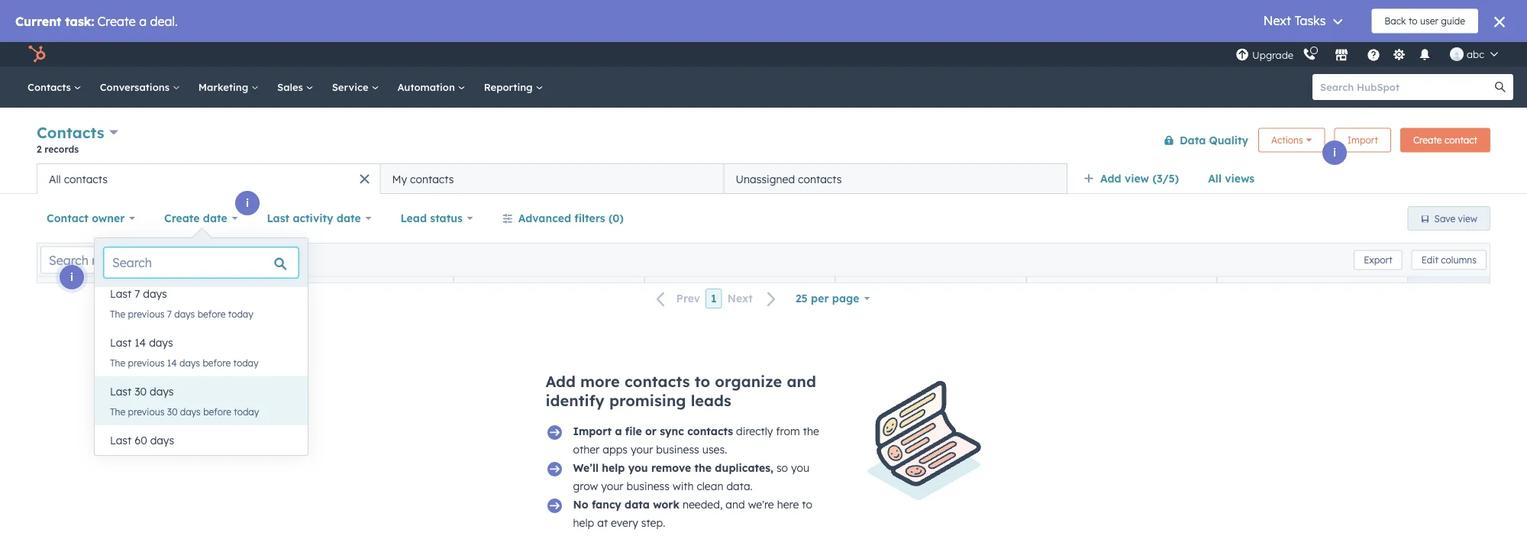 Task type: describe. For each thing, give the bounding box(es) containing it.
next
[[727, 292, 753, 305]]

last 14 days the previous 14 days before today
[[110, 336, 258, 368]]

import for import
[[1348, 134, 1378, 146]]

view for save
[[1458, 213, 1478, 224]]

from
[[776, 425, 800, 438]]

create contact
[[1413, 134, 1478, 146]]

last activity date
[[267, 212, 361, 225]]

0 horizontal spatial 30
[[135, 385, 147, 398]]

last 60 days button
[[95, 425, 308, 456]]

before for last 60 days
[[204, 455, 232, 466]]

we'll
[[573, 461, 599, 475]]

reporting link
[[475, 66, 552, 108]]

per
[[811, 292, 829, 305]]

to inside the "needed, and we're here to help at every step."
[[802, 498, 812, 511]]

last activity date button
[[257, 203, 381, 234]]

quality
[[1209, 133, 1249, 147]]

today for last 7 days
[[228, 308, 253, 320]]

the for last 60 days
[[110, 455, 125, 466]]

needed, and we're here to help at every step.
[[573, 498, 812, 530]]

my
[[392, 172, 407, 186]]

upgrade
[[1252, 49, 1294, 61]]

marketplaces button
[[1326, 42, 1358, 66]]

last for last activity date
[[267, 212, 289, 225]]

the for last 30 days
[[110, 406, 125, 417]]

all for all contacts
[[49, 172, 61, 186]]

actions
[[1271, 134, 1303, 146]]

uses.
[[702, 443, 727, 456]]

unassigned
[[736, 172, 795, 186]]

promising
[[609, 391, 686, 410]]

status
[[430, 212, 463, 225]]

1 vertical spatial 7
[[167, 308, 172, 320]]

1 horizontal spatial 60
[[167, 455, 178, 466]]

directly from the other apps your business uses.
[[573, 425, 819, 456]]

lead status
[[400, 212, 463, 225]]

data quality
[[1180, 133, 1249, 147]]

save
[[1435, 213, 1456, 224]]

last 60 days the previous 60 days before today
[[110, 434, 259, 466]]

view for add
[[1125, 172, 1149, 185]]

the for last 7 days
[[110, 308, 125, 320]]

every
[[611, 516, 638, 530]]

directly
[[736, 425, 773, 438]]

all views link
[[1198, 163, 1265, 194]]

help inside the "needed, and we're here to help at every step."
[[573, 516, 594, 530]]

1 vertical spatial 30
[[167, 406, 178, 417]]

previous for 14
[[128, 357, 165, 368]]

marketplaces image
[[1335, 49, 1349, 63]]

prev button
[[647, 289, 706, 309]]

notifications button
[[1412, 42, 1438, 66]]

marketing link
[[189, 66, 268, 108]]

grow
[[573, 480, 598, 493]]

date inside popup button
[[337, 212, 361, 225]]

search button
[[1488, 74, 1513, 100]]

owner
[[92, 212, 125, 225]]

conversations link
[[91, 66, 189, 108]]

Search name, phone, email addresses, or company search field
[[40, 246, 221, 274]]

and inside add more contacts to organize and identify promising leads
[[787, 372, 816, 391]]

the inside "directly from the other apps your business uses."
[[803, 425, 819, 438]]

lead status button
[[391, 203, 483, 234]]

contacts up uses.
[[687, 425, 733, 438]]

filters
[[574, 212, 605, 225]]

0 vertical spatial contacts
[[27, 81, 74, 93]]

actions button
[[1258, 128, 1325, 152]]

no fancy data work
[[573, 498, 680, 511]]

remove
[[651, 461, 691, 475]]

edit columns
[[1422, 254, 1477, 266]]

gary orlando image
[[1450, 47, 1464, 61]]

before for last 7 days
[[198, 308, 226, 320]]

automation
[[397, 81, 458, 93]]

unassigned contacts
[[736, 172, 842, 186]]

data
[[1180, 133, 1206, 147]]

hubspot image
[[27, 45, 46, 63]]

all for all views
[[1208, 172, 1222, 185]]

before for last 14 days
[[203, 357, 231, 368]]

before for last 30 days
[[203, 406, 231, 417]]

Search HubSpot search field
[[1313, 74, 1500, 100]]

work
[[653, 498, 680, 511]]

leads
[[691, 391, 731, 410]]

to inside add more contacts to organize and identify promising leads
[[695, 372, 710, 391]]

views
[[1225, 172, 1255, 185]]

help button
[[1361, 42, 1387, 66]]

advanced
[[518, 212, 571, 225]]

data quality button
[[1154, 125, 1249, 155]]

contacts inside add more contacts to organize and identify promising leads
[[625, 372, 690, 391]]

data
[[625, 498, 650, 511]]

last for last 7 days the previous 7 days before today
[[110, 287, 132, 300]]

contact owner
[[47, 212, 125, 225]]

more
[[580, 372, 620, 391]]

identify
[[546, 391, 605, 410]]

organize
[[715, 372, 782, 391]]

today for last 14 days
[[233, 357, 258, 368]]

and inside the "needed, and we're here to help at every step."
[[726, 498, 745, 511]]

no
[[573, 498, 588, 511]]

clean
[[697, 480, 724, 493]]

0 vertical spatial 60
[[135, 434, 147, 447]]

previous for 60
[[128, 455, 165, 466]]

create date button
[[154, 203, 248, 234]]

contacts inside popup button
[[37, 123, 104, 142]]

import a file or sync contacts
[[573, 425, 733, 438]]

records
[[44, 143, 79, 155]]

a
[[615, 425, 622, 438]]

activity
[[293, 212, 333, 225]]

page
[[832, 292, 859, 305]]

here
[[777, 498, 799, 511]]

step.
[[641, 516, 665, 530]]

create contact button
[[1400, 128, 1491, 152]]

i for i button to the middle
[[246, 196, 249, 210]]

your inside the so you grow your business with clean data.
[[601, 480, 624, 493]]

my contacts button
[[380, 163, 724, 194]]

service
[[332, 81, 371, 93]]

contact
[[47, 212, 88, 225]]

fancy
[[592, 498, 621, 511]]

2 records
[[37, 143, 79, 155]]

last 7 days button
[[95, 279, 308, 309]]

(0)
[[609, 212, 624, 225]]



Task type: locate. For each thing, give the bounding box(es) containing it.
all contacts button
[[37, 163, 380, 194]]

date
[[203, 212, 227, 225], [337, 212, 361, 225]]

1 vertical spatial import
[[573, 425, 612, 438]]

1 horizontal spatial 14
[[167, 357, 177, 368]]

before up last 14 days button on the left
[[198, 308, 226, 320]]

create date
[[164, 212, 227, 225]]

automation link
[[388, 66, 475, 108]]

list box containing last 7 days
[[95, 279, 308, 474]]

1 vertical spatial add
[[546, 372, 576, 391]]

the inside last 60 days the previous 60 days before today
[[110, 455, 125, 466]]

0 vertical spatial i
[[1333, 146, 1336, 159]]

before up the last 30 days button
[[203, 357, 231, 368]]

or
[[645, 425, 657, 438]]

0 horizontal spatial import
[[573, 425, 612, 438]]

i for the bottommost i button
[[70, 270, 73, 284]]

lead
[[400, 212, 427, 225]]

the inside last 7 days the previous 7 days before today
[[110, 308, 125, 320]]

marketing
[[198, 81, 251, 93]]

2 you from the left
[[791, 461, 810, 475]]

previous up the last 30 days the previous 30 days before today
[[128, 357, 165, 368]]

business inside the so you grow your business with clean data.
[[627, 480, 670, 493]]

today inside last 7 days the previous 7 days before today
[[228, 308, 253, 320]]

i button down contact
[[60, 265, 84, 289]]

0 horizontal spatial i
[[70, 270, 73, 284]]

0 vertical spatial 7
[[135, 287, 140, 300]]

1 horizontal spatial import
[[1348, 134, 1378, 146]]

the inside last 14 days the previous 14 days before today
[[110, 357, 125, 368]]

30
[[135, 385, 147, 398], [167, 406, 178, 417]]

and
[[787, 372, 816, 391], [726, 498, 745, 511]]

contacts for all contacts
[[64, 172, 108, 186]]

export button
[[1354, 250, 1403, 270]]

next button
[[722, 289, 786, 309]]

i
[[1333, 146, 1336, 159], [246, 196, 249, 210], [70, 270, 73, 284]]

4 previous from the top
[[128, 455, 165, 466]]

import inside button
[[1348, 134, 1378, 146]]

days
[[143, 287, 167, 300], [174, 308, 195, 320], [149, 336, 173, 349], [180, 357, 200, 368], [150, 385, 174, 398], [180, 406, 201, 417], [150, 434, 174, 447], [181, 455, 201, 466]]

1 all from the left
[[1208, 172, 1222, 185]]

0 horizontal spatial 7
[[135, 287, 140, 300]]

needed,
[[683, 498, 723, 511]]

2
[[37, 143, 42, 155]]

0 horizontal spatial 60
[[135, 434, 147, 447]]

1 vertical spatial 60
[[167, 455, 178, 466]]

0 horizontal spatial 14
[[135, 336, 146, 349]]

i button right actions
[[1323, 141, 1347, 165]]

0 vertical spatial your
[[631, 443, 653, 456]]

2 horizontal spatial i
[[1333, 146, 1336, 159]]

1 vertical spatial to
[[802, 498, 812, 511]]

contacts inside button
[[410, 172, 454, 186]]

2 previous from the top
[[128, 357, 165, 368]]

0 horizontal spatial you
[[628, 461, 648, 475]]

last 30 days the previous 30 days before today
[[110, 385, 259, 417]]

previous up last 60 days the previous 60 days before today
[[128, 406, 165, 417]]

import down search hubspot search field
[[1348, 134, 1378, 146]]

1 horizontal spatial your
[[631, 443, 653, 456]]

view left (3/5)
[[1125, 172, 1149, 185]]

import button
[[1335, 128, 1391, 152]]

today for last 60 days
[[234, 455, 259, 466]]

before down the last 30 days the previous 30 days before today
[[204, 455, 232, 466]]

add view (3/5)
[[1100, 172, 1179, 185]]

2 vertical spatial i button
[[60, 265, 84, 289]]

0 horizontal spatial to
[[695, 372, 710, 391]]

your
[[631, 443, 653, 456], [601, 480, 624, 493]]

1 horizontal spatial i button
[[235, 191, 260, 215]]

last left activity
[[267, 212, 289, 225]]

menu containing abc
[[1234, 42, 1509, 66]]

2 vertical spatial i
[[70, 270, 73, 284]]

all left views
[[1208, 172, 1222, 185]]

2 the from the top
[[110, 357, 125, 368]]

1 vertical spatial i button
[[235, 191, 260, 215]]

settings image
[[1392, 48, 1406, 62]]

contacts down hubspot link
[[27, 81, 74, 93]]

0 horizontal spatial view
[[1125, 172, 1149, 185]]

1 horizontal spatial add
[[1100, 172, 1121, 185]]

1 you from the left
[[628, 461, 648, 475]]

create down all contacts button
[[164, 212, 200, 225]]

last inside last 14 days the previous 14 days before today
[[110, 336, 132, 349]]

we'll help you remove the duplicates,
[[573, 461, 774, 475]]

at
[[597, 516, 608, 530]]

the up clean
[[695, 461, 712, 475]]

with
[[673, 480, 694, 493]]

4 the from the top
[[110, 455, 125, 466]]

0 vertical spatial help
[[602, 461, 625, 475]]

2 date from the left
[[337, 212, 361, 225]]

abc button
[[1441, 42, 1507, 66]]

sales link
[[268, 66, 323, 108]]

0 vertical spatial import
[[1348, 134, 1378, 146]]

the inside the last 30 days the previous 30 days before today
[[110, 406, 125, 417]]

today inside last 14 days the previous 14 days before today
[[233, 357, 258, 368]]

2 all from the left
[[49, 172, 61, 186]]

1 horizontal spatial the
[[803, 425, 819, 438]]

help down the apps
[[602, 461, 625, 475]]

1 date from the left
[[203, 212, 227, 225]]

create for create contact
[[1413, 134, 1442, 146]]

help down the no
[[573, 516, 594, 530]]

create left the contact
[[1413, 134, 1442, 146]]

settings link
[[1390, 46, 1409, 62]]

last 7 days the previous 7 days before today
[[110, 287, 253, 320]]

last inside last 7 days the previous 7 days before today
[[110, 287, 132, 300]]

Search search field
[[104, 247, 299, 278]]

columns
[[1441, 254, 1477, 266]]

0 vertical spatial 30
[[135, 385, 147, 398]]

i down contact
[[70, 270, 73, 284]]

previous inside last 60 days the previous 60 days before today
[[128, 455, 165, 466]]

save view
[[1435, 213, 1478, 224]]

1 horizontal spatial help
[[602, 461, 625, 475]]

duplicates,
[[715, 461, 774, 475]]

i button right create date
[[235, 191, 260, 215]]

previous up last 14 days the previous 14 days before today
[[128, 308, 165, 320]]

today
[[228, 308, 253, 320], [233, 357, 258, 368], [234, 406, 259, 417], [234, 455, 259, 466]]

last down last 7 days the previous 7 days before today
[[110, 336, 132, 349]]

1 vertical spatial i
[[246, 196, 249, 210]]

previous for 30
[[128, 406, 165, 417]]

previous inside last 14 days the previous 14 days before today
[[128, 357, 165, 368]]

i button
[[1323, 141, 1347, 165], [235, 191, 260, 215], [60, 265, 84, 289]]

notifications image
[[1418, 49, 1432, 63]]

1 vertical spatial help
[[573, 516, 594, 530]]

1 horizontal spatial date
[[337, 212, 361, 225]]

previous inside last 7 days the previous 7 days before today
[[128, 308, 165, 320]]

reporting
[[484, 81, 536, 93]]

the right the from
[[803, 425, 819, 438]]

0 horizontal spatial the
[[695, 461, 712, 475]]

hubspot link
[[18, 45, 57, 63]]

last for last 60 days the previous 60 days before today
[[110, 434, 132, 447]]

so
[[776, 461, 788, 475]]

before up last 60 days button
[[203, 406, 231, 417]]

to right here
[[802, 498, 812, 511]]

column header
[[835, 277, 1027, 311]]

0 vertical spatial add
[[1100, 172, 1121, 185]]

0 horizontal spatial and
[[726, 498, 745, 511]]

import for import a file or sync contacts
[[573, 425, 612, 438]]

business up data
[[627, 480, 670, 493]]

last down the last 30 days the previous 30 days before today
[[110, 434, 132, 447]]

30 up last 60 days the previous 60 days before today
[[167, 406, 178, 417]]

file
[[625, 425, 642, 438]]

pagination navigation
[[647, 289, 786, 309]]

business inside "directly from the other apps your business uses."
[[656, 443, 699, 456]]

so you grow your business with clean data.
[[573, 461, 810, 493]]

abc
[[1467, 48, 1484, 60]]

advanced filters (0)
[[518, 212, 624, 225]]

1 horizontal spatial to
[[802, 498, 812, 511]]

previous inside the last 30 days the previous 30 days before today
[[128, 406, 165, 417]]

7 down search name, phone, email addresses, or company search box
[[135, 287, 140, 300]]

create inside dropdown button
[[164, 212, 200, 225]]

1 the from the top
[[110, 308, 125, 320]]

add view (3/5) button
[[1074, 163, 1198, 194]]

contacts for my contacts
[[410, 172, 454, 186]]

0 vertical spatial create
[[1413, 134, 1442, 146]]

contacts button
[[37, 121, 118, 144]]

3 previous from the top
[[128, 406, 165, 417]]

0 horizontal spatial your
[[601, 480, 624, 493]]

add
[[1100, 172, 1121, 185], [546, 372, 576, 391]]

your down file
[[631, 443, 653, 456]]

edit columns button
[[1412, 250, 1487, 270]]

all
[[1208, 172, 1222, 185], [49, 172, 61, 186]]

before inside last 7 days the previous 7 days before today
[[198, 308, 226, 320]]

add left (3/5)
[[1100, 172, 1121, 185]]

contacts right my
[[410, 172, 454, 186]]

0 vertical spatial business
[[656, 443, 699, 456]]

1 horizontal spatial 7
[[167, 308, 172, 320]]

last inside popup button
[[267, 212, 289, 225]]

the
[[110, 308, 125, 320], [110, 357, 125, 368], [110, 406, 125, 417], [110, 455, 125, 466]]

we're
[[748, 498, 774, 511]]

the
[[803, 425, 819, 438], [695, 461, 712, 475]]

today for last 30 days
[[234, 406, 259, 417]]

last inside last 60 days the previous 60 days before today
[[110, 434, 132, 447]]

last for last 14 days the previous 14 days before today
[[110, 336, 132, 349]]

before inside the last 30 days the previous 30 days before today
[[203, 406, 231, 417]]

add inside add view (3/5) popup button
[[1100, 172, 1121, 185]]

sales
[[277, 81, 306, 93]]

last 14 days button
[[95, 328, 308, 358]]

add inside add more contacts to organize and identify promising leads
[[546, 372, 576, 391]]

prev
[[676, 292, 700, 305]]

all views
[[1208, 172, 1255, 185]]

last down search name, phone, email addresses, or company search box
[[110, 287, 132, 300]]

1 previous from the top
[[128, 308, 165, 320]]

edit
[[1422, 254, 1439, 266]]

1 vertical spatial create
[[164, 212, 200, 225]]

7 up last 14 days the previous 14 days before today
[[167, 308, 172, 320]]

my contacts
[[392, 172, 454, 186]]

help
[[602, 461, 625, 475], [573, 516, 594, 530]]

0 horizontal spatial date
[[203, 212, 227, 225]]

before inside last 14 days the previous 14 days before today
[[203, 357, 231, 368]]

all inside button
[[49, 172, 61, 186]]

you inside the so you grow your business with clean data.
[[791, 461, 810, 475]]

contacts banner
[[37, 120, 1491, 163]]

25 per page
[[796, 292, 859, 305]]

1 horizontal spatial view
[[1458, 213, 1478, 224]]

your inside "directly from the other apps your business uses."
[[631, 443, 653, 456]]

1 vertical spatial 14
[[167, 357, 177, 368]]

today inside the last 30 days the previous 30 days before today
[[234, 406, 259, 417]]

service link
[[323, 66, 388, 108]]

to left organize
[[695, 372, 710, 391]]

create
[[1413, 134, 1442, 146], [164, 212, 200, 225]]

0 vertical spatial 14
[[135, 336, 146, 349]]

help image
[[1367, 49, 1381, 63]]

you left remove
[[628, 461, 648, 475]]

data.
[[727, 480, 753, 493]]

1 vertical spatial the
[[695, 461, 712, 475]]

calling icon image
[[1303, 48, 1317, 62]]

0 vertical spatial the
[[803, 425, 819, 438]]

before inside last 60 days the previous 60 days before today
[[204, 455, 232, 466]]

0 horizontal spatial i button
[[60, 265, 84, 289]]

0 vertical spatial to
[[695, 372, 710, 391]]

sync
[[660, 425, 684, 438]]

previous
[[128, 308, 165, 320], [128, 357, 165, 368], [128, 406, 165, 417], [128, 455, 165, 466]]

import up other
[[573, 425, 612, 438]]

contacts right unassigned
[[798, 172, 842, 186]]

and down data. at left
[[726, 498, 745, 511]]

3 the from the top
[[110, 406, 125, 417]]

list box
[[95, 279, 308, 474]]

all down 2 records
[[49, 172, 61, 186]]

create for create date
[[164, 212, 200, 225]]

previous down the last 30 days the previous 30 days before today
[[128, 455, 165, 466]]

25 per page button
[[786, 283, 880, 314]]

date inside dropdown button
[[203, 212, 227, 225]]

i right actions popup button
[[1333, 146, 1336, 159]]

add for add view (3/5)
[[1100, 172, 1121, 185]]

14 down last 7 days the previous 7 days before today
[[135, 336, 146, 349]]

(3/5)
[[1153, 172, 1179, 185]]

apps
[[603, 443, 628, 456]]

contacts for unassigned contacts
[[798, 172, 842, 186]]

business up we'll help you remove the duplicates,
[[656, 443, 699, 456]]

0 horizontal spatial all
[[49, 172, 61, 186]]

date down all contacts button
[[203, 212, 227, 225]]

you right so on the bottom right of the page
[[791, 461, 810, 475]]

1 horizontal spatial you
[[791, 461, 810, 475]]

1 vertical spatial business
[[627, 480, 670, 493]]

conversations
[[100, 81, 172, 93]]

1 horizontal spatial create
[[1413, 134, 1442, 146]]

add for add more contacts to organize and identify promising leads
[[546, 372, 576, 391]]

today inside last 60 days the previous 60 days before today
[[234, 455, 259, 466]]

25
[[796, 292, 808, 305]]

30 down last 14 days the previous 14 days before today
[[135, 385, 147, 398]]

1 vertical spatial contacts
[[37, 123, 104, 142]]

last down last 14 days the previous 14 days before today
[[110, 385, 132, 398]]

contacts down records
[[64, 172, 108, 186]]

1 vertical spatial and
[[726, 498, 745, 511]]

upgrade image
[[1236, 48, 1249, 62]]

export
[[1364, 254, 1393, 266]]

your up fancy
[[601, 480, 624, 493]]

i down all contacts button
[[246, 196, 249, 210]]

i for top i button
[[1333, 146, 1336, 159]]

menu
[[1234, 42, 1509, 66]]

view inside popup button
[[1125, 172, 1149, 185]]

0 horizontal spatial add
[[546, 372, 576, 391]]

add left the more
[[546, 372, 576, 391]]

add more contacts to organize and identify promising leads
[[546, 372, 816, 410]]

2 horizontal spatial i button
[[1323, 141, 1347, 165]]

1 horizontal spatial and
[[787, 372, 816, 391]]

0 vertical spatial and
[[787, 372, 816, 391]]

last 30 days button
[[95, 376, 308, 407]]

search image
[[1495, 82, 1506, 92]]

0 horizontal spatial help
[[573, 516, 594, 530]]

and up the from
[[787, 372, 816, 391]]

1 horizontal spatial 30
[[167, 406, 178, 417]]

0 vertical spatial view
[[1125, 172, 1149, 185]]

contacts up import a file or sync contacts
[[625, 372, 690, 391]]

previous for 7
[[128, 308, 165, 320]]

1 horizontal spatial all
[[1208, 172, 1222, 185]]

1 horizontal spatial i
[[246, 196, 249, 210]]

1 vertical spatial view
[[1458, 213, 1478, 224]]

create inside button
[[1413, 134, 1442, 146]]

0 vertical spatial i button
[[1323, 141, 1347, 165]]

view right save
[[1458, 213, 1478, 224]]

contacts link
[[18, 66, 91, 108]]

all contacts
[[49, 172, 108, 186]]

1 button
[[706, 289, 722, 308]]

last for last 30 days the previous 30 days before today
[[110, 385, 132, 398]]

1 vertical spatial your
[[601, 480, 624, 493]]

date right activity
[[337, 212, 361, 225]]

contacts up records
[[37, 123, 104, 142]]

calling icon button
[[1297, 44, 1323, 64]]

0 horizontal spatial create
[[164, 212, 200, 225]]

last inside the last 30 days the previous 30 days before today
[[110, 385, 132, 398]]

14 up the last 30 days the previous 30 days before today
[[167, 357, 177, 368]]

import
[[1348, 134, 1378, 146], [573, 425, 612, 438]]

the for last 14 days
[[110, 357, 125, 368]]

view inside button
[[1458, 213, 1478, 224]]



Task type: vqa. For each thing, say whether or not it's contained in the screenshot.
30 to the right
yes



